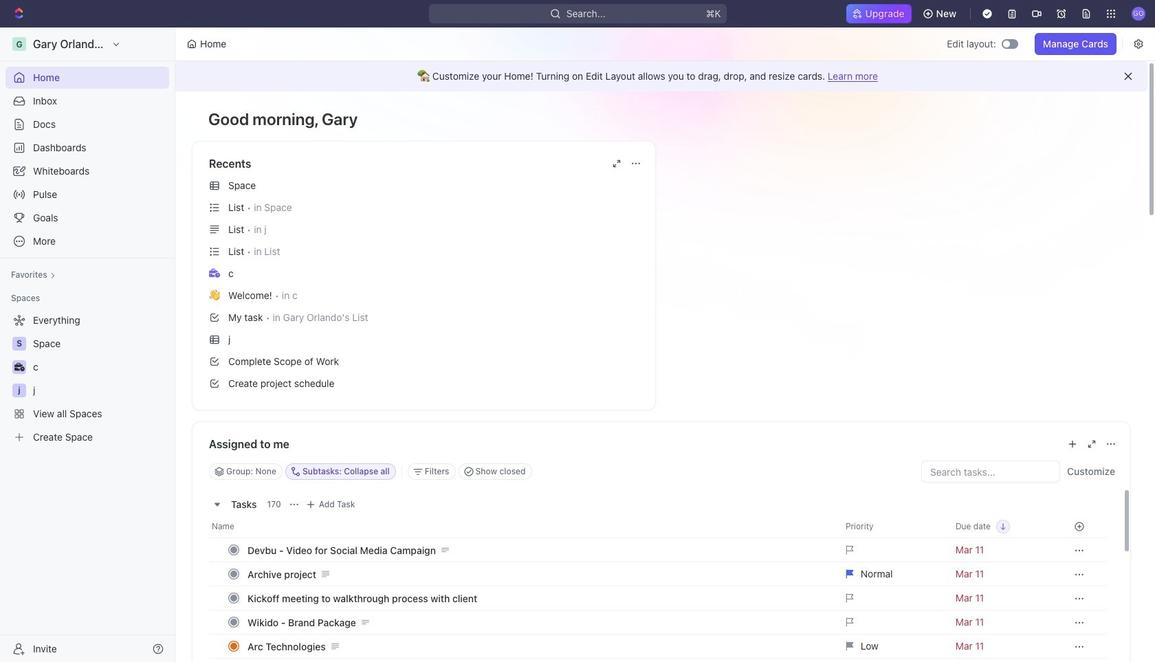 Task type: describe. For each thing, give the bounding box(es) containing it.
set priority image
[[838, 659, 948, 663]]

gary orlando's workspace, , element
[[12, 37, 26, 51]]

Search tasks... text field
[[923, 462, 1060, 482]]



Task type: vqa. For each thing, say whether or not it's contained in the screenshot.
+ NEW SPACE
no



Task type: locate. For each thing, give the bounding box(es) containing it.
business time image
[[209, 269, 220, 278], [14, 363, 24, 372]]

business time image inside tree
[[14, 363, 24, 372]]

tree inside sidebar navigation
[[6, 310, 169, 449]]

1 vertical spatial business time image
[[14, 363, 24, 372]]

0 horizontal spatial business time image
[[14, 363, 24, 372]]

tree
[[6, 310, 169, 449]]

j, , element
[[12, 384, 26, 398]]

1 horizontal spatial business time image
[[209, 269, 220, 278]]

sidebar navigation
[[0, 28, 178, 663]]

0 vertical spatial business time image
[[209, 269, 220, 278]]

space, , element
[[12, 337, 26, 351]]

alert
[[175, 61, 1148, 92]]



